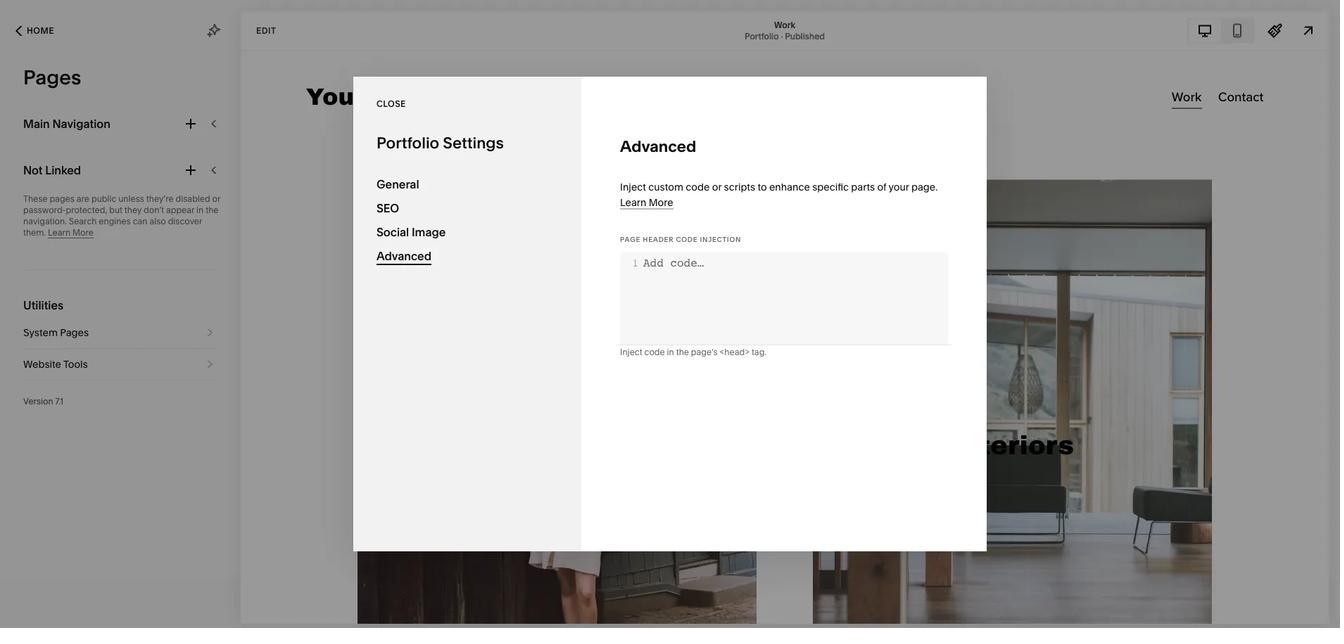 Task type: locate. For each thing, give the bounding box(es) containing it.
in inside these pages are public unless they're disabled or password-protected, but they don't appear in the navigation. search engines can also discover them.
[[197, 205, 204, 215]]

1 vertical spatial to
[[656, 603, 665, 615]]

0 vertical spatial your
[[889, 181, 910, 193]]

1 horizontal spatial of
[[878, 181, 887, 193]]

pages down home
[[23, 65, 81, 89]]

add a new page to the "not linked" navigation group image
[[183, 163, 199, 178]]

tab list
[[1189, 19, 1254, 42]]

to right scripts
[[758, 181, 767, 193]]

code left page's
[[645, 348, 665, 358]]

learn down navigation.
[[48, 228, 71, 238]]

specific
[[813, 181, 849, 193]]

0 horizontal spatial learn
[[48, 228, 71, 238]]

0 horizontal spatial to
[[656, 603, 665, 615]]

0 horizontal spatial learn more link
[[48, 228, 94, 239]]

0 horizontal spatial advanced
[[377, 249, 432, 263]]

disabled
[[176, 194, 210, 204]]

these pages are public unless they're disabled or password-protected, but they don't appear in the navigation. search engines can also discover them.
[[23, 194, 221, 238]]

dialog
[[353, 77, 987, 552]]

0 vertical spatial in
[[197, 205, 204, 215]]

main navigation
[[23, 117, 110, 131]]

advanced link
[[377, 244, 558, 268]]

1 vertical spatial learn more link
[[48, 228, 94, 239]]

0 horizontal spatial more
[[73, 228, 94, 238]]

tools
[[63, 359, 88, 371]]

of right parts
[[878, 181, 887, 193]]

the inside dialog
[[676, 348, 689, 358]]

1 vertical spatial portfolio
[[377, 133, 440, 152]]

portfolio settings
[[377, 133, 504, 152]]

in down disabled
[[197, 205, 204, 215]]

page's
[[691, 348, 718, 358]]

work
[[775, 20, 796, 30]]

version
[[23, 397, 53, 407]]

enhance
[[770, 181, 810, 193]]

seo link
[[377, 196, 558, 220]]

0 vertical spatial inject
[[620, 181, 646, 193]]

0 vertical spatial learn more link
[[620, 197, 674, 209]]

1 vertical spatial learn
[[48, 228, 71, 238]]

1 vertical spatial or
[[212, 194, 221, 204]]

more
[[649, 197, 674, 209], [73, 228, 94, 238]]

utilities
[[23, 299, 64, 312]]

0 vertical spatial more
[[649, 197, 674, 209]]

close button
[[377, 91, 406, 117]]

website tools
[[23, 359, 88, 371]]

site.
[[780, 603, 799, 615]]

portfolio
[[745, 31, 779, 41], [377, 133, 440, 152]]

1 horizontal spatial learn
[[620, 197, 647, 209]]

the down disabled
[[206, 205, 219, 215]]

main
[[23, 117, 50, 131]]

or inside inject custom code or scripts to enhance specific parts of your page. learn more
[[712, 181, 722, 193]]

0 horizontal spatial or
[[212, 194, 221, 204]]

of
[[878, 181, 887, 193], [746, 603, 755, 615]]

advanced up custom on the top of the page
[[620, 137, 697, 156]]

1 horizontal spatial code
[[686, 181, 710, 193]]

1 vertical spatial in
[[667, 348, 674, 358]]

1 vertical spatial more
[[73, 228, 94, 238]]

code
[[686, 181, 710, 193], [645, 348, 665, 358]]

in left 14
[[541, 603, 549, 615]]

them.
[[23, 228, 46, 238]]

portfolio inside dialog
[[377, 133, 440, 152]]

learn more link
[[620, 197, 674, 209], [48, 228, 94, 239]]

inject for inject code in the page's <head> tag.
[[620, 348, 643, 358]]

don't
[[144, 205, 164, 215]]

pages up tools at the left bottom
[[60, 327, 89, 339]]

code
[[676, 235, 698, 244]]

0 vertical spatial or
[[712, 181, 722, 193]]

settings
[[443, 133, 504, 152]]

0 vertical spatial of
[[878, 181, 887, 193]]

1 horizontal spatial more
[[649, 197, 674, 209]]

advanced
[[620, 137, 697, 156], [377, 249, 432, 263]]

code inside inject custom code or scripts to enhance specific parts of your page. learn more
[[686, 181, 710, 193]]

learn more link down custom on the top of the page
[[620, 197, 674, 209]]

0 horizontal spatial of
[[746, 603, 755, 615]]

portfolio inside work portfolio · published
[[745, 31, 779, 41]]

1 vertical spatial code
[[645, 348, 665, 358]]

1 vertical spatial pages
[[60, 327, 89, 339]]

in
[[197, 205, 204, 215], [667, 348, 674, 358], [541, 603, 549, 615]]

0 vertical spatial portfolio
[[745, 31, 779, 41]]

social
[[377, 225, 409, 239]]

can
[[133, 217, 148, 227]]

out
[[728, 603, 744, 615]]

1 inject from the top
[[620, 181, 646, 193]]

more down custom on the top of the page
[[649, 197, 674, 209]]

portfolio down close button
[[377, 133, 440, 152]]

1 horizontal spatial learn more link
[[620, 197, 674, 209]]

your left site.
[[757, 603, 778, 615]]

0 horizontal spatial your
[[757, 603, 778, 615]]

2 vertical spatial in
[[541, 603, 549, 615]]

advanced down social image
[[377, 249, 432, 263]]

0 horizontal spatial portfolio
[[377, 133, 440, 152]]

0 vertical spatial to
[[758, 181, 767, 193]]

portfolio left ·
[[745, 31, 779, 41]]

the
[[206, 205, 219, 215], [676, 348, 689, 358], [685, 603, 700, 615]]

to left get
[[656, 603, 665, 615]]

code right custom on the top of the page
[[686, 181, 710, 193]]

of inside inject custom code or scripts to enhance specific parts of your page. learn more
[[878, 181, 887, 193]]

ends
[[516, 603, 539, 615]]

your inside inject custom code or scripts to enhance specific parts of your page. learn more
[[889, 181, 910, 193]]

learn more link down search
[[48, 228, 94, 239]]

but
[[109, 205, 123, 215]]

more inside inject custom code or scripts to enhance specific parts of your page. learn more
[[649, 197, 674, 209]]

password-
[[23, 205, 66, 215]]

2 inject from the top
[[620, 348, 643, 358]]

public
[[91, 194, 116, 204]]

1 horizontal spatial advanced
[[620, 137, 697, 156]]

inject inside inject custom code or scripts to enhance specific parts of your page. learn more
[[620, 181, 646, 193]]

parts
[[852, 181, 875, 193]]

1 vertical spatial inject
[[620, 348, 643, 358]]

0 vertical spatial learn
[[620, 197, 647, 209]]

1 vertical spatial of
[[746, 603, 755, 615]]

inject
[[620, 181, 646, 193], [620, 348, 643, 358]]

2 horizontal spatial in
[[667, 348, 674, 358]]

0 vertical spatial pages
[[23, 65, 81, 89]]

0 vertical spatial the
[[206, 205, 219, 215]]

of right out
[[746, 603, 755, 615]]

website
[[23, 359, 61, 371]]

<head>
[[720, 348, 750, 358]]

1
[[633, 258, 639, 269]]

your left page.
[[889, 181, 910, 193]]

to
[[758, 181, 767, 193], [656, 603, 665, 615]]

1 horizontal spatial to
[[758, 181, 767, 193]]

1 horizontal spatial portfolio
[[745, 31, 779, 41]]

1 horizontal spatial or
[[712, 181, 722, 193]]

also
[[150, 217, 166, 227]]

learn up page on the top left of page
[[620, 197, 647, 209]]

1 vertical spatial advanced
[[377, 249, 432, 263]]

0 horizontal spatial code
[[645, 348, 665, 358]]

the left page's
[[676, 348, 689, 358]]

your
[[889, 181, 910, 193], [757, 603, 778, 615]]

0 vertical spatial code
[[686, 181, 710, 193]]

these
[[23, 194, 48, 204]]

in inside dialog
[[667, 348, 674, 358]]

to inside inject custom code or scripts to enhance specific parts of your page. learn more
[[758, 181, 767, 193]]

inject code in the page's <head> tag.
[[620, 348, 767, 358]]

page.
[[912, 181, 938, 193]]

the right get
[[685, 603, 700, 615]]

inject custom code or scripts to enhance specific parts of your page. learn more
[[620, 181, 938, 209]]

2 vertical spatial the
[[685, 603, 700, 615]]

more down search
[[73, 228, 94, 238]]

general link
[[377, 173, 558, 196]]

1 horizontal spatial your
[[889, 181, 910, 193]]

or
[[712, 181, 722, 193], [212, 194, 221, 204]]

published
[[785, 31, 825, 41]]

or right disabled
[[212, 194, 221, 204]]

upgrade
[[590, 603, 631, 615]]

0 horizontal spatial in
[[197, 205, 204, 215]]

in left page's
[[667, 348, 674, 358]]

linked
[[45, 163, 81, 177]]

general
[[377, 177, 419, 191]]

they're
[[146, 194, 174, 204]]

pages
[[23, 65, 81, 89], [60, 327, 89, 339]]

social image
[[377, 225, 446, 239]]

pages inside button
[[60, 327, 89, 339]]

1 vertical spatial the
[[676, 348, 689, 358]]

or left scripts
[[712, 181, 722, 193]]



Task type: vqa. For each thing, say whether or not it's contained in the screenshot.
"APPEAR" at the left top of page
yes



Task type: describe. For each thing, give the bounding box(es) containing it.
injection
[[700, 235, 742, 244]]

get
[[667, 603, 683, 615]]

edit
[[256, 25, 276, 36]]

page header code injection
[[620, 235, 742, 244]]

home button
[[0, 15, 70, 46]]

search
[[69, 217, 97, 227]]

most
[[702, 603, 726, 615]]

are
[[77, 194, 89, 204]]

not linked
[[23, 163, 81, 177]]

days.
[[564, 603, 588, 615]]

not
[[23, 163, 43, 177]]

1 vertical spatial your
[[757, 603, 778, 615]]

system
[[23, 327, 58, 339]]

custom
[[649, 181, 684, 193]]

page
[[620, 235, 641, 244]]

learn more link for inject custom code or scripts to enhance specific parts of your page.
[[620, 197, 674, 209]]

unless
[[118, 194, 144, 204]]

work portfolio · published
[[745, 20, 825, 41]]

close
[[377, 99, 406, 109]]

they
[[125, 205, 142, 215]]

pages
[[50, 194, 75, 204]]

0 vertical spatial advanced
[[620, 137, 697, 156]]

dialog containing portfolio settings
[[353, 77, 987, 552]]

navigation.
[[23, 217, 67, 227]]

scripts
[[724, 181, 756, 193]]

learn inside inject custom code or scripts to enhance specific parts of your page. learn more
[[620, 197, 647, 209]]

protected,
[[66, 205, 107, 215]]

website tools button
[[23, 349, 218, 380]]

your
[[473, 603, 493, 615]]

header
[[643, 235, 674, 244]]

your trial ends in 14 days. upgrade now to get the most out of your site.
[[473, 603, 799, 615]]

discover
[[168, 217, 202, 227]]

tag.
[[752, 348, 767, 358]]

image
[[412, 225, 446, 239]]

system pages
[[23, 327, 89, 339]]

14
[[552, 603, 561, 615]]

appear
[[166, 205, 195, 215]]

or inside these pages are public unless they're disabled or password-protected, but they don't appear in the navigation. search engines can also discover them.
[[212, 194, 221, 204]]

seo
[[377, 201, 399, 215]]

navigation
[[52, 117, 110, 131]]

7.1
[[55, 397, 63, 407]]

trial
[[496, 603, 513, 615]]

learn more
[[48, 228, 94, 238]]

social image link
[[377, 220, 558, 244]]

home
[[27, 26, 54, 36]]

1 horizontal spatial in
[[541, 603, 549, 615]]

edit button
[[247, 18, 286, 44]]

·
[[781, 31, 783, 41]]

now
[[634, 603, 653, 615]]

version 7.1
[[23, 397, 63, 407]]

inject for inject custom code or scripts to enhance specific parts of your page. learn more
[[620, 181, 646, 193]]

learn more link for these pages are public unless they're disabled or password-protected, but they don't appear in the navigation. search engines can also discover them.
[[48, 228, 94, 239]]

the inside these pages are public unless they're disabled or password-protected, but they don't appear in the navigation. search engines can also discover them.
[[206, 205, 219, 215]]

system pages button
[[23, 318, 218, 349]]

engines
[[99, 217, 131, 227]]

add a new page to the "main navigation" group image
[[183, 116, 199, 132]]



